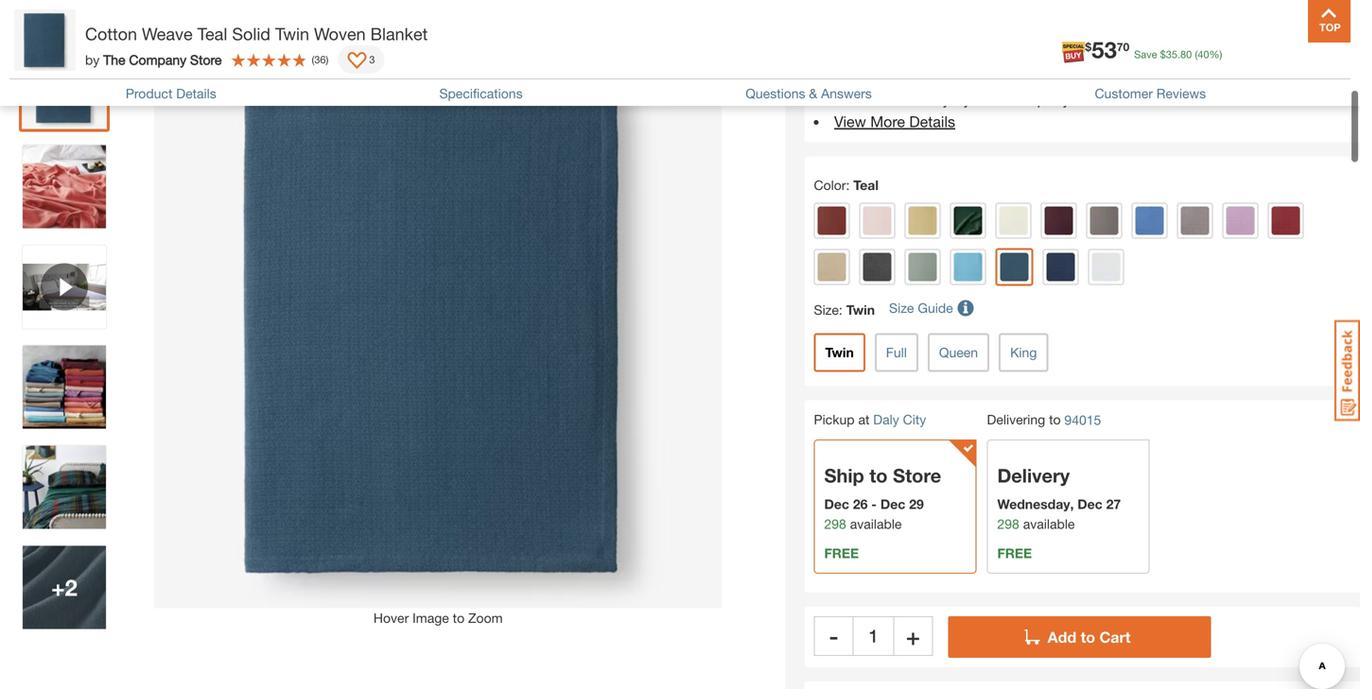 Task type: vqa. For each thing, say whether or not it's contained in the screenshot.
round
yes



Task type: describe. For each thing, give the bounding box(es) containing it.
marine blue image
[[1136, 207, 1164, 235]]

more
[[871, 113, 905, 131]]

wednesday,
[[998, 497, 1074, 512]]

94015 link
[[1065, 411, 1102, 430]]

turquoise image
[[954, 253, 983, 282]]

53
[[1092, 36, 1117, 63]]

questions & answers
[[746, 86, 872, 101]]

blush image
[[863, 207, 892, 235]]

the company store bed blankets ko33 t teal e1.1 image
[[23, 145, 106, 228]]

3 button
[[338, 45, 385, 74]]

to inside the where fashion meets function—add a splash of warmth to your bed crafted of cotton—soft, durable, and perfect for year-round use made exclusively by the company store view more details
[[1214, 45, 1228, 63]]

customer reviews
[[1095, 86, 1206, 101]]

to for cart
[[1081, 629, 1096, 647]]

free for wednesday,
[[998, 546, 1032, 561]]

40
[[1198, 48, 1210, 61]]

slate gray image
[[863, 253, 892, 282]]

at
[[859, 412, 870, 428]]

where
[[834, 45, 878, 63]]

+ for +
[[907, 623, 920, 650]]

cotton weave teal solid twin woven blanket
[[85, 24, 428, 44]]

cotton
[[85, 24, 137, 44]]

woven
[[314, 24, 366, 44]]

)
[[326, 53, 329, 66]]

delivery
[[998, 464, 1070, 487]]

3
[[369, 53, 375, 66]]

1 vertical spatial of
[[889, 67, 902, 85]]

80
[[1181, 48, 1192, 61]]

2 dec from the left
[[881, 497, 906, 512]]

to for 94015
[[1049, 412, 1061, 428]]

save $ 35 . 80 ( 40 %)
[[1135, 48, 1223, 61]]

perfect
[[1088, 67, 1136, 85]]

zoom
[[468, 611, 503, 626]]

specifications
[[439, 86, 523, 101]]

product details
[[126, 86, 216, 101]]

pickup
[[814, 412, 855, 428]]

auburn image
[[818, 207, 846, 235]]

1 vertical spatial twin
[[846, 302, 875, 318]]

answers
[[821, 86, 872, 101]]

display image
[[348, 52, 367, 71]]

298 inside ship to store dec 26 - dec 29 298 available
[[825, 517, 847, 532]]

details inside the where fashion meets function—add a splash of warmth to your bed crafted of cotton—soft, durable, and perfect for year-round use made exclusively by the company store view more details
[[910, 113, 956, 131]]

70
[[1117, 40, 1130, 54]]

view
[[834, 113, 866, 131]]

ship to store dec 26 - dec 29 298 available
[[825, 464, 942, 532]]

white image
[[1092, 253, 1121, 282]]

1 horizontal spatial (
[[1195, 48, 1198, 61]]

store inside ship to store dec 26 - dec 29 298 available
[[893, 464, 942, 487]]

warmth
[[1159, 45, 1210, 63]]

ship
[[825, 464, 864, 487]]

+ for + 2
[[51, 574, 65, 601]]

year-
[[1162, 67, 1196, 85]]

delivering
[[987, 412, 1046, 428]]

for
[[1140, 67, 1158, 85]]

full button
[[875, 334, 919, 372]]

+ 2
[[51, 574, 77, 601]]

( 36 )
[[312, 53, 329, 66]]

store inside the where fashion meets function—add a splash of warmth to your bed crafted of cotton—soft, durable, and perfect for year-round use made exclusively by the company store view more details
[[1075, 90, 1111, 108]]

94015
[[1065, 412, 1102, 428]]

+ button
[[894, 617, 933, 657]]

teal image
[[1000, 253, 1029, 282]]

round
[[1196, 67, 1236, 85]]

0 horizontal spatial store
[[190, 52, 222, 67]]

daly
[[874, 412, 900, 428]]

your
[[1232, 45, 1261, 63]]

bed
[[1266, 45, 1292, 63]]

.
[[1178, 48, 1181, 61]]

king button
[[999, 334, 1049, 372]]

%)
[[1210, 48, 1223, 61]]

298 inside the delivery wednesday, dec 27 298 available
[[998, 517, 1020, 532]]

made
[[834, 90, 873, 108]]

the company store bed blankets ko33 t teal 40.2 image
[[23, 346, 106, 429]]

dec inside the delivery wednesday, dec 27 298 available
[[1078, 497, 1103, 512]]

2
[[65, 574, 77, 601]]

questions
[[746, 86, 806, 101]]

add to cart button
[[948, 617, 1211, 658]]

- inside ship to store dec 26 - dec 29 298 available
[[872, 497, 877, 512]]

teal for :
[[854, 177, 879, 193]]

solid
[[232, 24, 271, 44]]

0 vertical spatial by
[[85, 52, 100, 67]]

hover image to zoom
[[374, 611, 503, 626]]

cart
[[1100, 629, 1131, 647]]

function—add
[[981, 45, 1077, 63]]

feedback link image
[[1335, 320, 1360, 422]]

add
[[1048, 629, 1077, 647]]

0 vertical spatial of
[[1142, 45, 1155, 63]]

reviews
[[1157, 86, 1206, 101]]

hover image to zoom button
[[154, 41, 722, 629]]

1 dec from the left
[[825, 497, 850, 512]]

company inside the where fashion meets function—add a splash of warmth to your bed crafted of cotton—soft, durable, and perfect for year-round use made exclusively by the company store view more details
[[1005, 90, 1071, 108]]

queen button
[[928, 334, 990, 372]]

city
[[903, 412, 926, 428]]

merlot image
[[1045, 207, 1073, 235]]

thyme image
[[909, 253, 937, 282]]

available inside the delivery wednesday, dec 27 298 available
[[1023, 517, 1075, 532]]

to left zoom
[[453, 611, 465, 626]]

exclusively
[[877, 90, 951, 108]]

delivery wednesday, dec 27 298 available
[[998, 464, 1121, 532]]

pickup at daly city
[[814, 412, 926, 428]]



Task type: locate. For each thing, give the bounding box(es) containing it.
1 horizontal spatial store
[[893, 464, 942, 487]]

1 vertical spatial +
[[907, 623, 920, 650]]

0 horizontal spatial +
[[51, 574, 65, 601]]

color
[[814, 177, 846, 193]]

cotton—soft,
[[906, 67, 995, 85]]

teal right color
[[854, 177, 879, 193]]

company down the weave
[[129, 52, 186, 67]]

1 horizontal spatial by
[[955, 90, 971, 108]]

the
[[103, 52, 125, 67], [975, 90, 1001, 108]]

twin inside twin button
[[825, 345, 854, 361]]

0 horizontal spatial available
[[850, 517, 902, 532]]

meets
[[935, 45, 977, 63]]

free down 26
[[825, 546, 859, 561]]

size inside button
[[889, 300, 914, 316]]

36
[[314, 53, 326, 66]]

- left the + button
[[830, 623, 838, 650]]

delivering to 94015
[[987, 412, 1102, 428]]

king
[[1011, 345, 1037, 361]]

1 horizontal spatial $
[[1161, 48, 1166, 61]]

0 vertical spatial teal
[[197, 24, 227, 44]]

color : teal
[[814, 177, 879, 193]]

1 298 from the left
[[825, 517, 847, 532]]

size guide button
[[889, 291, 977, 326]]

teal left solid
[[197, 24, 227, 44]]

blanket
[[371, 24, 428, 44]]

2 horizontal spatial dec
[[1078, 497, 1103, 512]]

:
[[846, 177, 850, 193], [839, 302, 843, 318]]

0 horizontal spatial $
[[1086, 40, 1092, 54]]

free for to
[[825, 546, 859, 561]]

size down sand image
[[814, 302, 839, 318]]

dec left 27
[[1078, 497, 1103, 512]]

details
[[176, 86, 216, 101], [910, 113, 956, 131]]

twin button
[[814, 334, 865, 372]]

and
[[1058, 67, 1084, 85]]

sand image
[[818, 253, 846, 282]]

details down exclusively
[[910, 113, 956, 131]]

to left 94015
[[1049, 412, 1061, 428]]

0 horizontal spatial :
[[839, 302, 843, 318]]

to
[[1214, 45, 1228, 63], [1049, 412, 1061, 428], [870, 464, 888, 487], [453, 611, 465, 626], [1081, 629, 1096, 647]]

pale lilac image
[[1227, 207, 1255, 235]]

twin down size : twin
[[825, 345, 854, 361]]

1 horizontal spatial 298
[[998, 517, 1020, 532]]

available
[[850, 517, 902, 532], [1023, 517, 1075, 532]]

size guide
[[889, 300, 953, 316]]

( left )
[[312, 53, 314, 66]]

1 free from the left
[[825, 546, 859, 561]]

store
[[190, 52, 222, 67], [1075, 90, 1111, 108], [893, 464, 942, 487]]

None field
[[854, 617, 894, 657]]

1 vertical spatial the
[[975, 90, 1001, 108]]

the company store bed blankets ko33 t teal a0.3 image
[[23, 446, 106, 529]]

true navy image
[[1047, 253, 1075, 282]]

to inside ship to store dec 26 - dec 29 298 available
[[870, 464, 888, 487]]

: up twin button
[[839, 302, 843, 318]]

1 horizontal spatial size
[[889, 300, 914, 316]]

1 horizontal spatial available
[[1023, 517, 1075, 532]]

0 horizontal spatial teal
[[197, 24, 227, 44]]

size for size guide
[[889, 300, 914, 316]]

0 horizontal spatial the
[[103, 52, 125, 67]]

0 horizontal spatial 298
[[825, 517, 847, 532]]

27
[[1107, 497, 1121, 512]]

to right the 40
[[1214, 45, 1228, 63]]

to for store
[[870, 464, 888, 487]]

- right 26
[[872, 497, 877, 512]]

1 vertical spatial details
[[910, 113, 956, 131]]

to right ship
[[870, 464, 888, 487]]

2 298 from the left
[[998, 517, 1020, 532]]

0 horizontal spatial (
[[312, 53, 314, 66]]

298 down ship
[[825, 517, 847, 532]]

0 vertical spatial store
[[190, 52, 222, 67]]

0 horizontal spatial of
[[889, 67, 902, 85]]

twin
[[275, 24, 309, 44], [846, 302, 875, 318], [825, 345, 854, 361]]

twin down slate gray icon at the right top
[[846, 302, 875, 318]]

company
[[129, 52, 186, 67], [1005, 90, 1071, 108]]

company down durable,
[[1005, 90, 1071, 108]]

available inside ship to store dec 26 - dec 29 298 available
[[850, 517, 902, 532]]

1 horizontal spatial of
[[1142, 45, 1155, 63]]

by down cotton
[[85, 52, 100, 67]]

: for color
[[846, 177, 850, 193]]

0 horizontal spatial -
[[830, 623, 838, 650]]

0 vertical spatial details
[[176, 86, 216, 101]]

mocha image
[[1090, 207, 1119, 235]]

to right add
[[1081, 629, 1096, 647]]

0 vertical spatial the
[[103, 52, 125, 67]]

ivory image
[[1000, 207, 1028, 235]]

$ inside $ 53 70
[[1086, 40, 1092, 54]]

&
[[809, 86, 818, 101]]

teal
[[197, 24, 227, 44], [854, 177, 879, 193]]

by inside the where fashion meets function—add a splash of warmth to your bed crafted of cotton—soft, durable, and perfect for year-round use made exclusively by the company store view more details
[[955, 90, 971, 108]]

1 horizontal spatial teal
[[854, 177, 879, 193]]

2 free from the left
[[998, 546, 1032, 561]]

- inside button
[[830, 623, 838, 650]]

1 horizontal spatial company
[[1005, 90, 1071, 108]]

1 vertical spatial store
[[1075, 90, 1111, 108]]

$ left .
[[1161, 48, 1166, 61]]

0 vertical spatial company
[[129, 52, 186, 67]]

3 dec from the left
[[1078, 497, 1103, 512]]

butterscotch image
[[909, 207, 937, 235]]

to inside the delivering to 94015
[[1049, 412, 1061, 428]]

store down "perfect"
[[1075, 90, 1111, 108]]

product details button
[[126, 86, 216, 101], [126, 86, 216, 101]]

free
[[825, 546, 859, 561], [998, 546, 1032, 561]]

queen
[[939, 345, 978, 361]]

the company store bed blankets ko33 t teal 1d.4 image
[[23, 546, 106, 630]]

dec left 26
[[825, 497, 850, 512]]

product
[[126, 86, 173, 101]]

1 horizontal spatial details
[[910, 113, 956, 131]]

hover
[[374, 611, 409, 626]]

store up 29
[[893, 464, 942, 487]]

$ left splash
[[1086, 40, 1092, 54]]

use
[[1240, 67, 1264, 85]]

size : twin
[[814, 302, 875, 318]]

1 horizontal spatial +
[[907, 623, 920, 650]]

splash
[[1094, 45, 1138, 63]]

by down cotton—soft,
[[955, 90, 971, 108]]

0 vertical spatial twin
[[275, 24, 309, 44]]

image
[[413, 611, 449, 626]]

weave
[[142, 24, 193, 44]]

the down cotton
[[103, 52, 125, 67]]

dark green image
[[954, 207, 983, 235]]

1 vertical spatial by
[[955, 90, 971, 108]]

0 horizontal spatial free
[[825, 546, 859, 561]]

29
[[909, 497, 924, 512]]

1 horizontal spatial free
[[998, 546, 1032, 561]]

+
[[51, 574, 65, 601], [907, 623, 920, 650]]

where fashion meets function—add a splash of warmth to your bed crafted of cotton—soft, durable, and perfect for year-round use made exclusively by the company store view more details
[[834, 45, 1292, 131]]

daly city button
[[874, 412, 926, 428]]

details right product
[[176, 86, 216, 101]]

2 available from the left
[[1023, 517, 1075, 532]]

store down the weave
[[190, 52, 222, 67]]

1 vertical spatial company
[[1005, 90, 1071, 108]]

by the company store
[[85, 52, 222, 67]]

1 available from the left
[[850, 517, 902, 532]]

1 horizontal spatial dec
[[881, 497, 906, 512]]

product image image
[[14, 9, 76, 71]]

top button
[[1308, 0, 1351, 43]]

size
[[889, 300, 914, 316], [814, 302, 839, 318]]

+ inside the + button
[[907, 623, 920, 650]]

: up auburn image on the top of page
[[846, 177, 850, 193]]

- button
[[814, 617, 854, 657]]

dec left 29
[[881, 497, 906, 512]]

customer reviews button
[[1095, 86, 1206, 101], [1095, 86, 1206, 101]]

-
[[872, 497, 877, 512], [830, 623, 838, 650]]

2 horizontal spatial store
[[1075, 90, 1111, 108]]

by
[[85, 52, 100, 67], [955, 90, 971, 108]]

1 horizontal spatial -
[[872, 497, 877, 512]]

full
[[886, 345, 907, 361]]

: for size
[[839, 302, 843, 318]]

the company store bed blankets ko33 t teal 64.0 image
[[23, 45, 106, 128]]

twin right solid
[[275, 24, 309, 44]]

guide
[[918, 300, 953, 316]]

available down wednesday,
[[1023, 517, 1075, 532]]

of
[[1142, 45, 1155, 63], [889, 67, 902, 85]]

0 horizontal spatial size
[[814, 302, 839, 318]]

fashion
[[882, 45, 931, 63]]

durable,
[[999, 67, 1054, 85]]

1 vertical spatial :
[[839, 302, 843, 318]]

298 down wednesday,
[[998, 517, 1020, 532]]

red image
[[1272, 207, 1300, 235]]

1 horizontal spatial the
[[975, 90, 1001, 108]]

6015892936001 image
[[23, 245, 106, 329]]

0 horizontal spatial company
[[129, 52, 186, 67]]

of down fashion
[[889, 67, 902, 85]]

(
[[1195, 48, 1198, 61], [312, 53, 314, 66]]

1 vertical spatial teal
[[854, 177, 879, 193]]

0 horizontal spatial details
[[176, 86, 216, 101]]

mineral gray image
[[1181, 207, 1210, 235]]

2 vertical spatial twin
[[825, 345, 854, 361]]

0 horizontal spatial dec
[[825, 497, 850, 512]]

available down 26
[[850, 517, 902, 532]]

size for size : twin
[[814, 302, 839, 318]]

of up for on the right top of page
[[1142, 45, 1155, 63]]

0 vertical spatial :
[[846, 177, 850, 193]]

view more details link
[[834, 113, 956, 131]]

0 horizontal spatial by
[[85, 52, 100, 67]]

( right 80
[[1195, 48, 1198, 61]]

the inside the where fashion meets function—add a splash of warmth to your bed crafted of cotton—soft, durable, and perfect for year-round use made exclusively by the company store view more details
[[975, 90, 1001, 108]]

crafted
[[834, 67, 885, 85]]

add to cart
[[1048, 629, 1131, 647]]

free down wednesday,
[[998, 546, 1032, 561]]

$ 53 70
[[1086, 36, 1130, 63]]

teal for weave
[[197, 24, 227, 44]]

a
[[1081, 45, 1089, 63]]

0 vertical spatial -
[[872, 497, 877, 512]]

1 horizontal spatial :
[[846, 177, 850, 193]]

$
[[1086, 40, 1092, 54], [1161, 48, 1166, 61]]

0 vertical spatial +
[[51, 574, 65, 601]]

26
[[853, 497, 868, 512]]

35
[[1166, 48, 1178, 61]]

dec
[[825, 497, 850, 512], [881, 497, 906, 512], [1078, 497, 1103, 512]]

customer
[[1095, 86, 1153, 101]]

2 vertical spatial store
[[893, 464, 942, 487]]

the down cotton—soft,
[[975, 90, 1001, 108]]

size left the guide
[[889, 300, 914, 316]]

1 vertical spatial -
[[830, 623, 838, 650]]

save
[[1135, 48, 1158, 61]]



